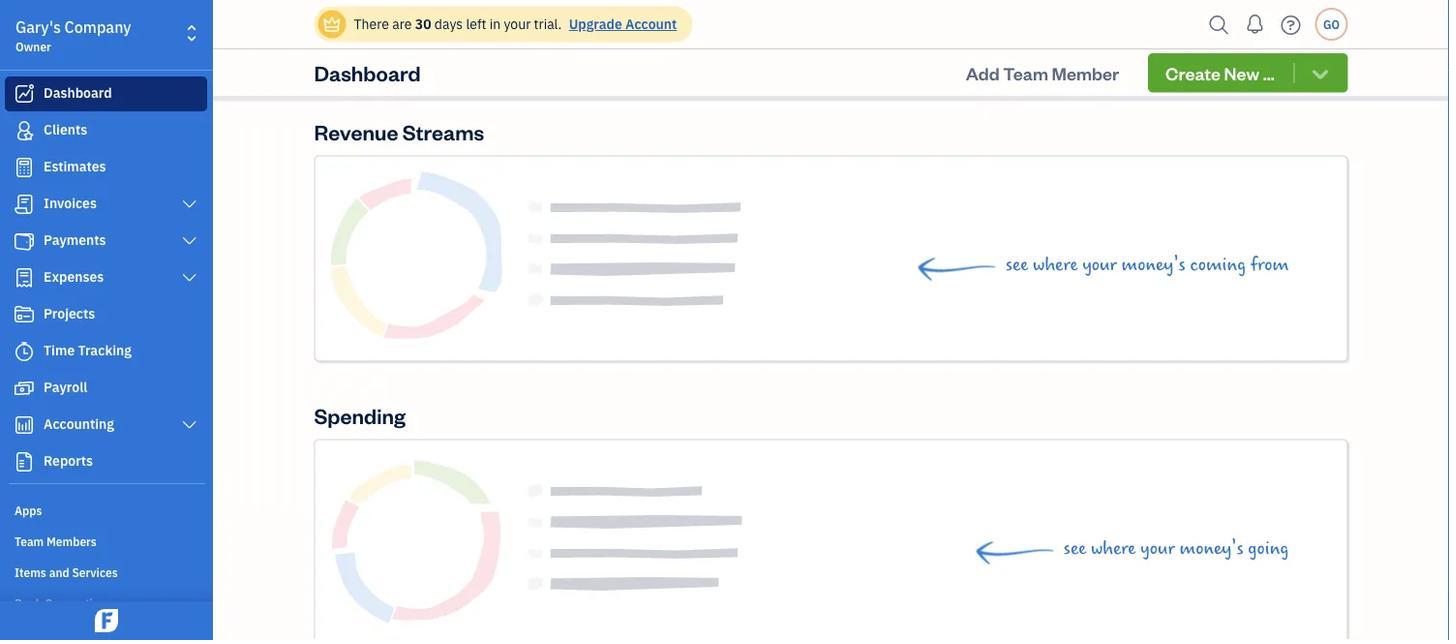 Task type: describe. For each thing, give the bounding box(es) containing it.
accounting link
[[5, 408, 207, 443]]

create new …
[[1166, 61, 1275, 84]]

main element
[[0, 0, 261, 640]]

timer image
[[13, 342, 36, 361]]

add
[[966, 61, 1000, 84]]

items
[[15, 565, 46, 580]]

add team member
[[966, 61, 1120, 84]]

from
[[1251, 254, 1289, 275]]

left
[[466, 15, 486, 33]]

create
[[1166, 61, 1221, 84]]

your for see where your money's going
[[1141, 538, 1175, 559]]

create new … button
[[1149, 53, 1348, 92]]

see where your money's going
[[1064, 538, 1289, 559]]

notifications image
[[1240, 5, 1271, 44]]

dashboard inside main element
[[44, 84, 112, 102]]

payment image
[[13, 231, 36, 251]]

see for see where your money's going
[[1064, 538, 1087, 559]]

report image
[[13, 452, 36, 472]]

reports link
[[5, 444, 207, 479]]

estimate image
[[13, 158, 36, 177]]

team inside main element
[[15, 534, 44, 549]]

accounting
[[44, 415, 114, 433]]

where for see where your money's going
[[1091, 538, 1136, 559]]

clients link
[[5, 113, 207, 148]]

…
[[1264, 61, 1275, 84]]

new
[[1225, 61, 1260, 84]]

upgrade
[[569, 15, 622, 33]]

items and services
[[15, 565, 118, 580]]

chevron large down image for invoices
[[181, 197, 199, 212]]

trial.
[[534, 15, 562, 33]]

team members
[[15, 534, 97, 549]]

payroll link
[[5, 371, 207, 406]]

services
[[72, 565, 118, 580]]

member
[[1052, 61, 1120, 84]]

are
[[392, 15, 412, 33]]

money image
[[13, 379, 36, 398]]

30
[[415, 15, 431, 33]]

apps
[[15, 503, 42, 518]]

gary's company owner
[[15, 17, 131, 54]]

streams
[[403, 118, 484, 146]]

where for see where your money's coming from
[[1033, 254, 1078, 275]]

see where your money's coming from
[[1006, 254, 1289, 275]]

coming
[[1191, 254, 1247, 275]]

search image
[[1204, 10, 1235, 39]]

in
[[490, 15, 501, 33]]

upgrade account link
[[565, 15, 677, 33]]

estimates link
[[5, 150, 207, 185]]

time tracking
[[44, 341, 132, 359]]

projects
[[44, 305, 95, 322]]

go to help image
[[1276, 10, 1307, 39]]

time tracking link
[[5, 334, 207, 369]]

0 horizontal spatial your
[[504, 15, 531, 33]]

team members link
[[5, 526, 207, 555]]

expense image
[[13, 268, 36, 288]]

your for see where your money's coming from
[[1083, 254, 1117, 275]]



Task type: vqa. For each thing, say whether or not it's contained in the screenshot.
the bottom your
yes



Task type: locate. For each thing, give the bounding box(es) containing it.
dashboard up clients
[[44, 84, 112, 102]]

1 chevron large down image from the top
[[181, 197, 199, 212]]

expenses
[[44, 268, 104, 286]]

revenue
[[314, 118, 398, 146]]

money's
[[1122, 254, 1186, 275], [1180, 538, 1244, 559]]

chevron large down image down estimates link
[[181, 197, 199, 212]]

1 vertical spatial chevron large down image
[[181, 233, 199, 249]]

1 horizontal spatial dashboard
[[314, 59, 421, 86]]

0 horizontal spatial where
[[1033, 254, 1078, 275]]

2 horizontal spatial your
[[1141, 538, 1175, 559]]

1 horizontal spatial where
[[1091, 538, 1136, 559]]

and
[[49, 565, 69, 580]]

invoice image
[[13, 195, 36, 214]]

dashboard down there
[[314, 59, 421, 86]]

dashboard image
[[13, 84, 36, 104]]

chevron large down image
[[181, 197, 199, 212], [181, 233, 199, 249], [181, 270, 199, 286]]

payments
[[44, 231, 106, 249]]

0 horizontal spatial see
[[1006, 254, 1029, 275]]

chevron large down image inside 'payments' link
[[181, 233, 199, 249]]

chevron large down image
[[181, 417, 199, 433]]

projects link
[[5, 297, 207, 332]]

chevron large down image for payments
[[181, 233, 199, 249]]

company
[[64, 17, 131, 37]]

team inside button
[[1004, 61, 1049, 84]]

there
[[354, 15, 389, 33]]

account
[[626, 15, 677, 33]]

dashboard link
[[5, 77, 207, 111]]

expenses link
[[5, 260, 207, 295]]

go button
[[1316, 8, 1348, 41]]

0 vertical spatial see
[[1006, 254, 1029, 275]]

1 horizontal spatial team
[[1004, 61, 1049, 84]]

payments link
[[5, 224, 207, 259]]

3 chevron large down image from the top
[[181, 270, 199, 286]]

chevron large down image for expenses
[[181, 270, 199, 286]]

your
[[504, 15, 531, 33], [1083, 254, 1117, 275], [1141, 538, 1175, 559]]

2 vertical spatial your
[[1141, 538, 1175, 559]]

add team member button
[[949, 54, 1137, 92]]

1 horizontal spatial your
[[1083, 254, 1117, 275]]

reports
[[44, 452, 93, 470]]

invoices
[[44, 194, 97, 212]]

chart image
[[13, 415, 36, 435]]

0 vertical spatial your
[[504, 15, 531, 33]]

money's for going
[[1180, 538, 1244, 559]]

money's left coming
[[1122, 254, 1186, 275]]

team down apps at the bottom
[[15, 534, 44, 549]]

days
[[435, 15, 463, 33]]

apps link
[[5, 495, 207, 524]]

freshbooks image
[[91, 609, 122, 632]]

0 horizontal spatial team
[[15, 534, 44, 549]]

2 chevron large down image from the top
[[181, 233, 199, 249]]

client image
[[13, 121, 36, 140]]

see
[[1006, 254, 1029, 275], [1064, 538, 1087, 559]]

see for see where your money's coming from
[[1006, 254, 1029, 275]]

1 vertical spatial team
[[15, 534, 44, 549]]

2 vertical spatial chevron large down image
[[181, 270, 199, 286]]

go
[[1324, 16, 1340, 32]]

where
[[1033, 254, 1078, 275], [1091, 538, 1136, 559]]

gary's
[[15, 17, 61, 37]]

tracking
[[78, 341, 132, 359]]

bank connections image
[[15, 595, 207, 610]]

crown image
[[322, 14, 342, 34]]

estimates
[[44, 157, 106, 175]]

1 vertical spatial see
[[1064, 538, 1087, 559]]

0 vertical spatial chevron large down image
[[181, 197, 199, 212]]

clients
[[44, 121, 87, 138]]

1 vertical spatial where
[[1091, 538, 1136, 559]]

money's left the going
[[1180, 538, 1244, 559]]

1 horizontal spatial see
[[1064, 538, 1087, 559]]

0 vertical spatial team
[[1004, 61, 1049, 84]]

time
[[44, 341, 75, 359]]

revenue streams
[[314, 118, 484, 146]]

1 vertical spatial your
[[1083, 254, 1117, 275]]

items and services link
[[5, 557, 207, 586]]

spending
[[314, 402, 406, 429]]

0 vertical spatial money's
[[1122, 254, 1186, 275]]

0 vertical spatial where
[[1033, 254, 1078, 275]]

invoices link
[[5, 187, 207, 222]]

chevron large down image down 'payments' link
[[181, 270, 199, 286]]

project image
[[13, 305, 36, 324]]

owner
[[15, 39, 51, 54]]

chevron large down image down invoices link
[[181, 233, 199, 249]]

dashboard
[[314, 59, 421, 86], [44, 84, 112, 102]]

0 horizontal spatial dashboard
[[44, 84, 112, 102]]

team
[[1004, 61, 1049, 84], [15, 534, 44, 549]]

going
[[1249, 538, 1289, 559]]

chevrondown image
[[1310, 63, 1332, 83]]

payroll
[[44, 378, 87, 396]]

there are 30 days left in your trial. upgrade account
[[354, 15, 677, 33]]

team right add
[[1004, 61, 1049, 84]]

money's for coming
[[1122, 254, 1186, 275]]

1 vertical spatial money's
[[1180, 538, 1244, 559]]

members
[[47, 534, 97, 549]]



